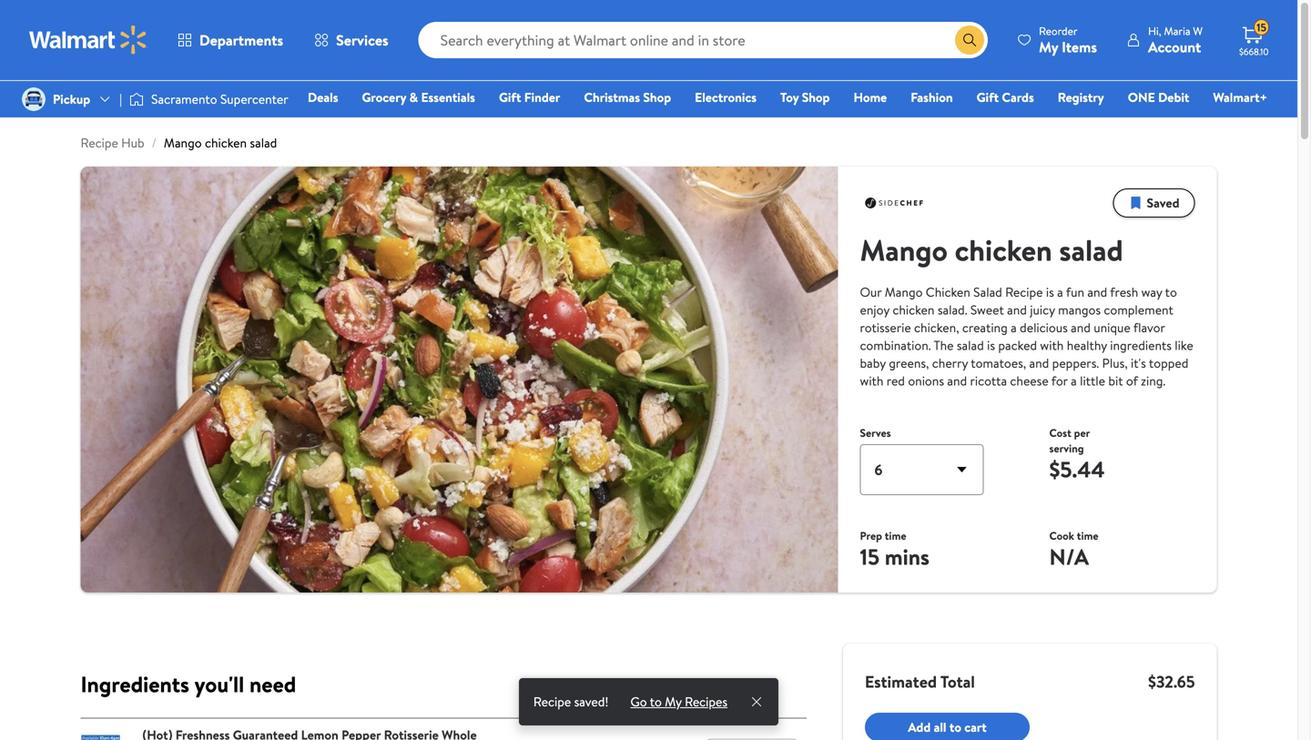 Task type: describe. For each thing, give the bounding box(es) containing it.
per
[[1074, 425, 1090, 441]]

baby
[[860, 354, 886, 372]]

2 horizontal spatial chicken
[[955, 230, 1052, 270]]

serves
[[860, 425, 891, 441]]

electronics link
[[687, 87, 765, 107]]

services button
[[299, 18, 404, 62]]

my inside button
[[665, 693, 682, 711]]

recipe saved!
[[533, 693, 609, 711]]

and left unique
[[1071, 319, 1091, 336]]

mins
[[885, 542, 930, 572]]

recipe inside our mango chicken salad recipe is a fun and fresh way to enjoy chicken salad. sweet and juicy mangos complement rotisserie chicken, creating a delicious and unique flavor combination. the salad is packed with healthy ingredients like baby greens, cherry tomatoes, and peppers. plus, it's topped with red onions and ricotta cheese for a little bit of zing.
[[1005, 283, 1043, 301]]

prep
[[860, 528, 882, 544]]

gift for gift cards
[[977, 88, 999, 106]]

total
[[940, 671, 975, 693]]

saved button
[[1113, 188, 1195, 218]]

saved!
[[574, 693, 609, 711]]

items
[[1062, 37, 1097, 57]]

shop for toy shop
[[802, 88, 830, 106]]

home link
[[845, 87, 895, 107]]

hi,
[[1148, 23, 1161, 39]]

hub
[[121, 134, 144, 152]]

it's
[[1131, 354, 1146, 372]]

shop for christmas shop
[[643, 88, 671, 106]]

registry
[[1058, 88, 1104, 106]]

the
[[934, 336, 954, 354]]

mango chicken salad image
[[81, 167, 838, 593]]

|
[[119, 90, 122, 108]]

finder
[[524, 88, 560, 106]]

our
[[860, 283, 882, 301]]

salad
[[973, 283, 1002, 301]]

add all to cart button
[[865, 713, 1030, 740]]

time for 15
[[885, 528, 906, 544]]

1 horizontal spatial 15
[[1257, 20, 1266, 35]]

walmart+
[[1213, 88, 1267, 106]]

0 vertical spatial chicken
[[205, 134, 247, 152]]

gift cards
[[977, 88, 1034, 106]]

ingredients you'll need
[[81, 669, 296, 700]]

gift finder
[[499, 88, 560, 106]]

ricotta
[[970, 372, 1007, 390]]

rotisserie
[[860, 319, 911, 336]]

saved
[[1147, 194, 1180, 212]]

search icon image
[[962, 33, 977, 47]]

walmart+ link
[[1205, 87, 1276, 107]]

complement
[[1104, 301, 1173, 319]]

to inside go to my recipes button
[[650, 693, 662, 711]]

estimated total
[[865, 671, 975, 693]]

of
[[1126, 372, 1138, 390]]

recipes
[[685, 693, 728, 711]]

walmart image
[[29, 25, 147, 55]]

healthy
[[1067, 336, 1107, 354]]

my inside reorder my items
[[1039, 37, 1058, 57]]

gift finder link
[[491, 87, 568, 107]]

recipe hub link
[[81, 134, 144, 152]]

add
[[908, 718, 931, 736]]

one debit
[[1128, 88, 1189, 106]]

our mango chicken salad recipe is a fun and fresh way to enjoy chicken salad. sweet and juicy mangos complement rotisserie chicken, creating a delicious and unique flavor combination. the salad is packed with healthy ingredients like baby greens, cherry tomatoes, and peppers. plus, it's topped with red onions and ricotta cheese for a little bit of zing.
[[860, 283, 1193, 390]]

need
[[249, 669, 296, 700]]

red
[[887, 372, 905, 390]]

serving
[[1049, 441, 1084, 456]]

little
[[1080, 372, 1105, 390]]

cook
[[1049, 528, 1074, 544]]

departments button
[[162, 18, 299, 62]]

salad inside our mango chicken salad recipe is a fun and fresh way to enjoy chicken salad. sweet and juicy mangos complement rotisserie chicken, creating a delicious and unique flavor combination. the salad is packed with healthy ingredients like baby greens, cherry tomatoes, and peppers. plus, it's topped with red onions and ricotta cheese for a little bit of zing.
[[957, 336, 984, 354]]

recipe hub / mango chicken salad
[[81, 134, 277, 152]]

christmas shop link
[[576, 87, 679, 107]]

Search search field
[[418, 22, 988, 58]]

registry link
[[1050, 87, 1112, 107]]

home
[[854, 88, 887, 106]]

tomatoes,
[[971, 354, 1026, 372]]

cart
[[964, 718, 987, 736]]

mangos
[[1058, 301, 1101, 319]]

n/a
[[1049, 542, 1089, 572]]

creating
[[962, 319, 1008, 336]]

close image
[[749, 695, 764, 709]]

to inside add all to cart button
[[950, 718, 961, 736]]

ingredients
[[81, 669, 189, 700]]

fashion
[[911, 88, 953, 106]]

0 vertical spatial a
[[1057, 283, 1063, 301]]

services
[[336, 30, 388, 50]]

go
[[631, 693, 647, 711]]

cook time n/a
[[1049, 528, 1099, 572]]

bit
[[1108, 372, 1123, 390]]

reorder
[[1039, 23, 1078, 39]]

debit
[[1158, 88, 1189, 106]]

chicken
[[926, 283, 970, 301]]

mango inside our mango chicken salad recipe is a fun and fresh way to enjoy chicken salad. sweet and juicy mangos complement rotisserie chicken, creating a delicious and unique flavor combination. the salad is packed with healthy ingredients like baby greens, cherry tomatoes, and peppers. plus, it's topped with red onions and ricotta cheese for a little bit of zing.
[[885, 283, 923, 301]]

reorder my items
[[1039, 23, 1097, 57]]

topped
[[1149, 354, 1189, 372]]

sweet
[[970, 301, 1004, 319]]

recipe for recipe hub / mango chicken salad
[[81, 134, 118, 152]]

chicken inside our mango chicken salad recipe is a fun and fresh way to enjoy chicken salad. sweet and juicy mangos complement rotisserie chicken, creating a delicious and unique flavor combination. the salad is packed with healthy ingredients like baby greens, cherry tomatoes, and peppers. plus, it's topped with red onions and ricotta cheese for a little bit of zing.
[[893, 301, 935, 319]]

add all to cart
[[908, 718, 987, 736]]

christmas
[[584, 88, 640, 106]]

0 horizontal spatial a
[[1011, 319, 1017, 336]]

$5.44
[[1049, 454, 1105, 485]]

like
[[1175, 336, 1193, 354]]

to inside our mango chicken salad recipe is a fun and fresh way to enjoy chicken salad. sweet and juicy mangos complement rotisserie chicken, creating a delicious and unique flavor combination. the salad is packed with healthy ingredients like baby greens, cherry tomatoes, and peppers. plus, it's topped with red onions and ricotta cheese for a little bit of zing.
[[1165, 283, 1177, 301]]

unique
[[1094, 319, 1131, 336]]



Task type: locate. For each thing, give the bounding box(es) containing it.
chicken down sacramento supercenter
[[205, 134, 247, 152]]

time right cook
[[1077, 528, 1099, 544]]

0 vertical spatial my
[[1039, 37, 1058, 57]]

recipe right salad
[[1005, 283, 1043, 301]]

1 vertical spatial my
[[665, 693, 682, 711]]

1 horizontal spatial is
[[1046, 283, 1054, 301]]

essentials
[[421, 88, 475, 106]]

salad.
[[938, 301, 967, 319]]

2 horizontal spatial to
[[1165, 283, 1177, 301]]

mango
[[164, 134, 202, 152], [860, 230, 948, 270], [885, 283, 923, 301]]

hi, maria w account
[[1148, 23, 1203, 57]]

1 vertical spatial 15
[[860, 542, 880, 572]]

2 vertical spatial to
[[950, 718, 961, 736]]

2 time from the left
[[1077, 528, 1099, 544]]

chicken up salad
[[955, 230, 1052, 270]]

&
[[409, 88, 418, 106]]

cheese
[[1010, 372, 1049, 390]]

cards
[[1002, 88, 1034, 106]]

cost per serving $5.44
[[1049, 425, 1105, 485]]

and left for
[[1029, 354, 1049, 372]]

to right the way
[[1165, 283, 1177, 301]]

recipe left hub
[[81, 134, 118, 152]]

1 vertical spatial salad
[[1059, 230, 1123, 270]]

with right packed
[[1040, 336, 1064, 354]]

way
[[1141, 283, 1162, 301]]

0 horizontal spatial shop
[[643, 88, 671, 106]]

mango right our
[[885, 283, 923, 301]]

15 left "mins"
[[860, 542, 880, 572]]

account
[[1148, 37, 1201, 57]]

and left juicy
[[1007, 301, 1027, 319]]

1 shop from the left
[[643, 88, 671, 106]]

flavor
[[1133, 319, 1165, 336]]

$32.65
[[1148, 671, 1195, 693]]

salad up fun
[[1059, 230, 1123, 270]]

and
[[1087, 283, 1107, 301], [1007, 301, 1027, 319], [1071, 319, 1091, 336], [1029, 354, 1049, 372], [947, 372, 967, 390]]

shop inside christmas shop "link"
[[643, 88, 671, 106]]

 image
[[22, 87, 46, 111]]

/
[[152, 134, 156, 152]]

1 horizontal spatial salad
[[957, 336, 984, 354]]

with left red
[[860, 372, 884, 390]]

1 horizontal spatial chicken
[[893, 301, 935, 319]]

toy shop
[[780, 88, 830, 106]]

1 vertical spatial to
[[650, 693, 662, 711]]

2 vertical spatial a
[[1071, 372, 1077, 390]]

0 vertical spatial recipe
[[81, 134, 118, 152]]

1 vertical spatial chicken
[[955, 230, 1052, 270]]

0 horizontal spatial to
[[650, 693, 662, 711]]

deals
[[308, 88, 338, 106]]

2 horizontal spatial a
[[1071, 372, 1077, 390]]

2 horizontal spatial salad
[[1059, 230, 1123, 270]]

time for n/a
[[1077, 528, 1099, 544]]

to right all
[[950, 718, 961, 736]]

$668.10
[[1239, 46, 1269, 58]]

shop
[[643, 88, 671, 106], [802, 88, 830, 106]]

1 horizontal spatial recipe
[[533, 693, 571, 711]]

1 gift from the left
[[499, 88, 521, 106]]

shop right christmas
[[643, 88, 671, 106]]

2 vertical spatial recipe
[[533, 693, 571, 711]]

toy shop link
[[772, 87, 838, 107]]

peppers.
[[1052, 354, 1099, 372]]

shop inside toy shop link
[[802, 88, 830, 106]]

0 vertical spatial to
[[1165, 283, 1177, 301]]

0 horizontal spatial gift
[[499, 88, 521, 106]]

0 horizontal spatial chicken
[[205, 134, 247, 152]]

one
[[1128, 88, 1155, 106]]

salad down supercenter
[[250, 134, 277, 152]]

and right onions
[[947, 372, 967, 390]]

2 gift from the left
[[977, 88, 999, 106]]

0 horizontal spatial recipe
[[81, 134, 118, 152]]

recipe left the saved!
[[533, 693, 571, 711]]

a left fun
[[1057, 283, 1063, 301]]

0 horizontal spatial with
[[860, 372, 884, 390]]

with
[[1040, 336, 1064, 354], [860, 372, 884, 390]]

onions
[[908, 372, 944, 390]]

greens,
[[889, 354, 929, 372]]

gift for gift finder
[[499, 88, 521, 106]]

enjoy
[[860, 301, 890, 319]]

combination.
[[860, 336, 931, 354]]

and right fun
[[1087, 283, 1107, 301]]

mango down logo
[[860, 230, 948, 270]]

juicy
[[1030, 301, 1055, 319]]

go to my recipes button
[[623, 678, 735, 726]]

grocery
[[362, 88, 406, 106]]

0 vertical spatial salad
[[250, 134, 277, 152]]

recipe for recipe saved!
[[533, 693, 571, 711]]

you'll
[[195, 669, 244, 700]]

chicken
[[205, 134, 247, 152], [955, 230, 1052, 270], [893, 301, 935, 319]]

mango right /
[[164, 134, 202, 152]]

1 horizontal spatial time
[[1077, 528, 1099, 544]]

sacramento
[[151, 90, 217, 108]]

cherry
[[932, 354, 968, 372]]

delicious
[[1020, 319, 1068, 336]]

1 horizontal spatial to
[[950, 718, 961, 736]]

recipe
[[81, 134, 118, 152], [1005, 283, 1043, 301], [533, 693, 571, 711]]

supercenter
[[220, 90, 288, 108]]

prep time 15 mins
[[860, 528, 930, 572]]

electronics
[[695, 88, 757, 106]]

mango chicken salad
[[860, 230, 1123, 270]]

0 vertical spatial is
[[1046, 283, 1054, 301]]

toy
[[780, 88, 799, 106]]

0 horizontal spatial my
[[665, 693, 682, 711]]

1 horizontal spatial my
[[1039, 37, 1058, 57]]

ingredients
[[1110, 336, 1172, 354]]

1 time from the left
[[885, 528, 906, 544]]

my left items
[[1039, 37, 1058, 57]]

0 horizontal spatial salad
[[250, 134, 277, 152]]

time right prep
[[885, 528, 906, 544]]

time inside prep time 15 mins
[[885, 528, 906, 544]]

2 horizontal spatial recipe
[[1005, 283, 1043, 301]]

to right go
[[650, 693, 662, 711]]

sacramento supercenter
[[151, 90, 288, 108]]

gift left "finder"
[[499, 88, 521, 106]]

all
[[934, 718, 946, 736]]

gift cards link
[[968, 87, 1042, 107]]

a
[[1057, 283, 1063, 301], [1011, 319, 1017, 336], [1071, 372, 1077, 390]]

zing.
[[1141, 372, 1166, 390]]

salad
[[250, 134, 277, 152], [1059, 230, 1123, 270], [957, 336, 984, 354]]

shop right toy
[[802, 88, 830, 106]]

1 vertical spatial recipe
[[1005, 283, 1043, 301]]

packed
[[998, 336, 1037, 354]]

1 vertical spatial with
[[860, 372, 884, 390]]

2 vertical spatial chicken
[[893, 301, 935, 319]]

1 vertical spatial a
[[1011, 319, 1017, 336]]

1 horizontal spatial shop
[[802, 88, 830, 106]]

time inside 'cook time n/a'
[[1077, 528, 1099, 544]]

a right the creating
[[1011, 319, 1017, 336]]

one debit link
[[1120, 87, 1198, 107]]

(hot) freshness guaranteed lemon pepper rotisserie whole chicken, 2.25 lb., 19g protein per serving, serving size 3 oz image
[[81, 732, 121, 740]]

1 vertical spatial is
[[987, 336, 995, 354]]

0 horizontal spatial 15
[[860, 542, 880, 572]]

0 horizontal spatial time
[[885, 528, 906, 544]]

go to my recipes
[[631, 693, 728, 711]]

save image
[[1129, 196, 1143, 210]]

gift left cards
[[977, 88, 999, 106]]

2 shop from the left
[[802, 88, 830, 106]]

salad right the
[[957, 336, 984, 354]]

christmas shop
[[584, 88, 671, 106]]

to
[[1165, 283, 1177, 301], [650, 693, 662, 711], [950, 718, 961, 736]]

chicken right enjoy
[[893, 301, 935, 319]]

0 vertical spatial with
[[1040, 336, 1064, 354]]

15 inside prep time 15 mins
[[860, 542, 880, 572]]

a right for
[[1071, 372, 1077, 390]]

maria
[[1164, 23, 1190, 39]]

1 vertical spatial mango
[[860, 230, 948, 270]]

 image
[[129, 90, 144, 108]]

is
[[1046, 283, 1054, 301], [987, 336, 995, 354]]

is left fun
[[1046, 283, 1054, 301]]

pickup
[[53, 90, 90, 108]]

1 horizontal spatial gift
[[977, 88, 999, 106]]

15 up $668.10
[[1257, 20, 1266, 35]]

time
[[885, 528, 906, 544], [1077, 528, 1099, 544]]

0 vertical spatial mango
[[164, 134, 202, 152]]

2 vertical spatial mango
[[885, 283, 923, 301]]

1 horizontal spatial a
[[1057, 283, 1063, 301]]

gift
[[499, 88, 521, 106], [977, 88, 999, 106]]

1 horizontal spatial with
[[1040, 336, 1064, 354]]

departments
[[199, 30, 283, 50]]

Walmart Site-Wide search field
[[418, 22, 988, 58]]

0 vertical spatial 15
[[1257, 20, 1266, 35]]

0 horizontal spatial is
[[987, 336, 995, 354]]

logo image
[[860, 192, 928, 214]]

estimated
[[865, 671, 937, 693]]

fashion link
[[902, 87, 961, 107]]

w
[[1193, 23, 1203, 39]]

2 vertical spatial salad
[[957, 336, 984, 354]]

deals link
[[300, 87, 346, 107]]

my left recipes
[[665, 693, 682, 711]]

is left packed
[[987, 336, 995, 354]]



Task type: vqa. For each thing, say whether or not it's contained in the screenshot.
left THIS
no



